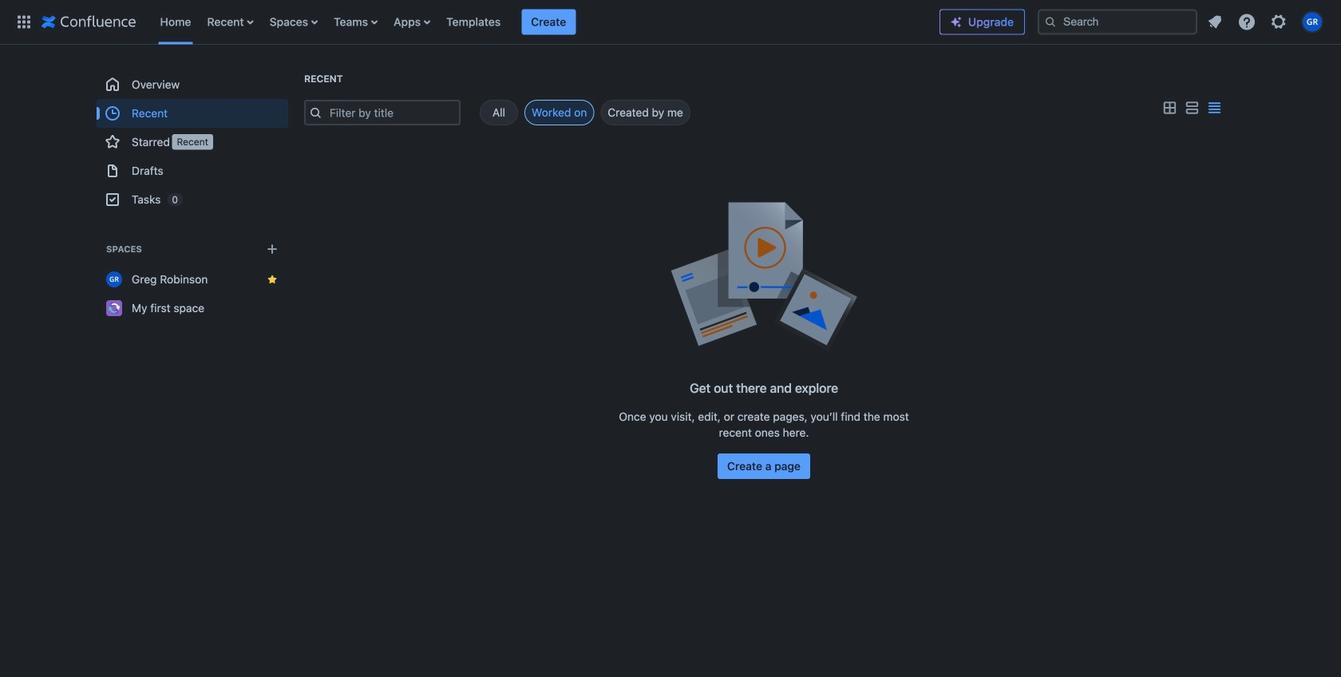 Task type: locate. For each thing, give the bounding box(es) containing it.
list for appswitcher icon at top left
[[152, 0, 940, 44]]

Search field
[[1038, 9, 1198, 35]]

list item
[[522, 9, 576, 35]]

confluence image
[[42, 12, 136, 32], [42, 12, 136, 32]]

1 horizontal spatial list
[[1201, 8, 1332, 36]]

group
[[97, 70, 288, 214]]

create a space image
[[263, 240, 282, 259]]

settings icon image
[[1270, 12, 1289, 32]]

premium image
[[950, 16, 963, 28]]

help icon image
[[1238, 12, 1257, 32]]

global element
[[10, 0, 940, 44]]

list image
[[1183, 99, 1202, 118]]

banner
[[0, 0, 1342, 45]]

0 horizontal spatial list
[[152, 0, 940, 44]]

notification icon image
[[1206, 12, 1225, 32]]

tab list
[[461, 100, 691, 125]]

compact list image
[[1205, 99, 1224, 118]]

None search field
[[1038, 9, 1198, 35]]

list
[[152, 0, 940, 44], [1201, 8, 1332, 36]]



Task type: describe. For each thing, give the bounding box(es) containing it.
appswitcher icon image
[[14, 12, 34, 32]]

search image
[[1045, 16, 1057, 28]]

cards image
[[1161, 99, 1180, 118]]

list item inside global element
[[522, 9, 576, 35]]

Filter by title field
[[325, 101, 459, 124]]

list for premium icon
[[1201, 8, 1332, 36]]

unstar this space image
[[266, 273, 279, 286]]



Task type: vqa. For each thing, say whether or not it's contained in the screenshot.
:sunglasses: icon
no



